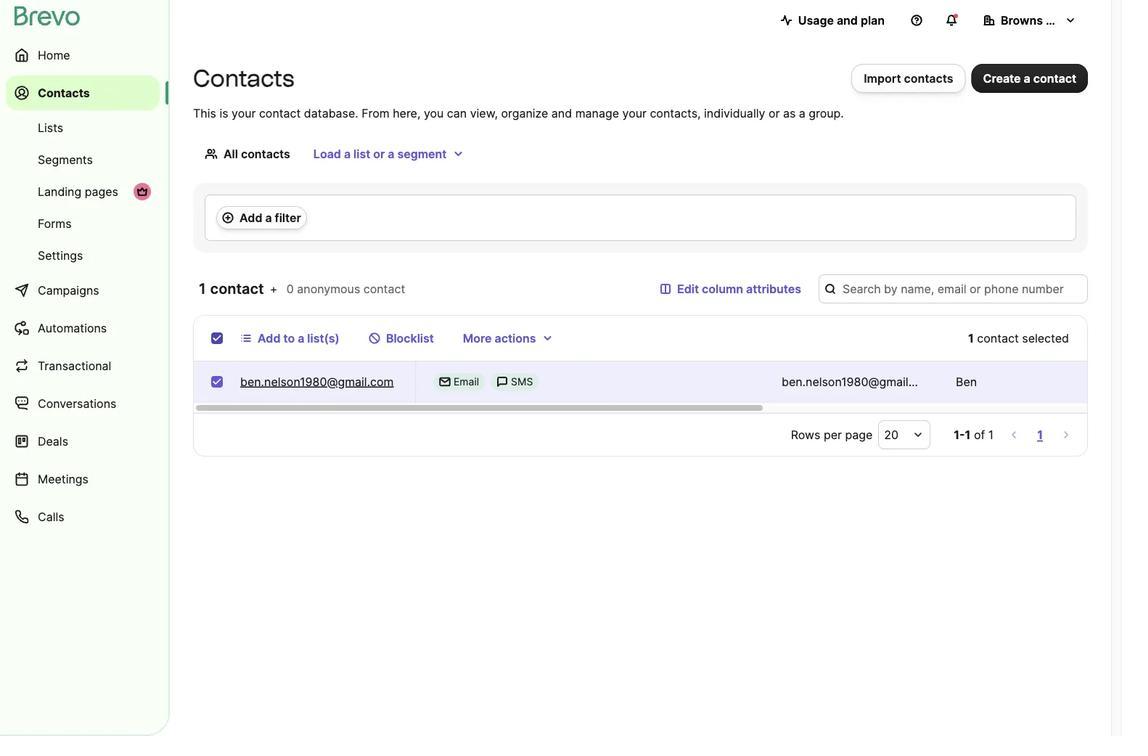 Task type: vqa. For each thing, say whether or not it's contained in the screenshot.
Lists
yes



Task type: describe. For each thing, give the bounding box(es) containing it.
conversations
[[38, 396, 116, 411]]

anonymous
[[297, 282, 360, 296]]

you
[[424, 106, 444, 120]]

1 button
[[1035, 425, 1046, 445]]

2 your from the left
[[623, 106, 647, 120]]

as
[[783, 106, 796, 120]]

add a filter
[[240, 211, 301, 225]]

segments link
[[6, 145, 160, 174]]

ben
[[956, 375, 977, 389]]

contacts link
[[6, 76, 160, 110]]

more actions button
[[452, 324, 565, 353]]

plan
[[861, 13, 885, 27]]

1-
[[954, 428, 965, 442]]

here,
[[393, 106, 421, 120]]

per
[[824, 428, 842, 442]]

usage and plan
[[799, 13, 885, 27]]

landing pages link
[[6, 177, 160, 206]]

all
[[224, 147, 238, 161]]

selected
[[1023, 331, 1070, 345]]

more
[[463, 331, 492, 345]]

individually
[[704, 106, 766, 120]]

import contacts button
[[852, 64, 966, 93]]

0
[[287, 282, 294, 296]]

edit column attributes button
[[648, 274, 813, 304]]

organize
[[501, 106, 548, 120]]

this is your contact database. from here, you can view, organize and manage your contacts, individually or as a group.
[[193, 106, 844, 120]]

enterprise
[[1046, 13, 1104, 27]]

import contacts
[[864, 71, 954, 85]]

+
[[270, 282, 278, 296]]

create
[[984, 71, 1021, 85]]

forms link
[[6, 209, 160, 238]]

list
[[354, 147, 371, 161]]

email
[[454, 376, 479, 388]]

2 ben.nelson1980@gmail.com from the left
[[782, 375, 936, 389]]

attributes
[[747, 282, 802, 296]]

load a list or a segment
[[314, 147, 447, 161]]

pages
[[85, 184, 118, 199]]

conversations link
[[6, 386, 160, 421]]

1 for 1 contact selected
[[969, 331, 974, 345]]

lists
[[38, 121, 63, 135]]

to
[[284, 331, 295, 345]]

lists link
[[6, 113, 160, 142]]

usage and plan button
[[769, 6, 897, 35]]

1 contact + 0 anonymous contact
[[199, 280, 405, 298]]

contact inside create a contact "button"
[[1034, 71, 1077, 85]]

campaigns
[[38, 283, 99, 297]]

segments
[[38, 152, 93, 167]]

contacts,
[[650, 106, 701, 120]]

contact left +
[[210, 280, 264, 298]]

nelson
[[1087, 375, 1123, 389]]

load
[[314, 147, 341, 161]]

1-1 of 1
[[954, 428, 994, 442]]

1 contact selected
[[969, 331, 1070, 345]]

manage
[[576, 106, 619, 120]]

and inside button
[[837, 13, 858, 27]]

edit column attributes
[[678, 282, 802, 296]]

ben.nelson1980@gmail.com link
[[240, 373, 394, 391]]

Search by name, email or phone number search field
[[819, 274, 1088, 304]]

meetings
[[38, 472, 89, 486]]

contact inside 1 contact + 0 anonymous contact
[[364, 282, 405, 296]]

1 for 1 contact + 0 anonymous contact
[[199, 280, 207, 298]]

of
[[974, 428, 986, 442]]

actions
[[495, 331, 536, 345]]



Task type: locate. For each thing, give the bounding box(es) containing it.
a inside button
[[298, 331, 304, 345]]

more actions
[[463, 331, 536, 345]]

1 vertical spatial add
[[258, 331, 281, 345]]

0 horizontal spatial contacts
[[38, 86, 90, 100]]

1 for 1
[[1038, 428, 1043, 442]]

contact up all contacts
[[259, 106, 301, 120]]

1 your from the left
[[232, 106, 256, 120]]

import
[[864, 71, 902, 85]]

add left filter on the left of page
[[240, 211, 262, 225]]

1 vertical spatial contacts
[[241, 147, 290, 161]]

2 left___c25ys image from the left
[[497, 376, 508, 388]]

a left list
[[344, 147, 351, 161]]

group.
[[809, 106, 844, 120]]

contact right 'create'
[[1034, 71, 1077, 85]]

0 horizontal spatial contacts
[[241, 147, 290, 161]]

add a filter button
[[216, 206, 307, 229]]

1 left___c25ys image from the left
[[439, 376, 451, 388]]

create a contact
[[984, 71, 1077, 85]]

automations link
[[6, 311, 160, 346]]

1 horizontal spatial contacts
[[193, 64, 295, 92]]

usage
[[799, 13, 834, 27]]

rows per page
[[791, 428, 873, 442]]

ben.nelson1980@gmail.com up page
[[782, 375, 936, 389]]

create a contact button
[[972, 64, 1088, 93]]

contacts right all
[[241, 147, 290, 161]]

contact up blocklist button
[[364, 282, 405, 296]]

left___c25ys image left the sms
[[497, 376, 508, 388]]

your right is
[[232, 106, 256, 120]]

settings link
[[6, 241, 160, 270]]

automations
[[38, 321, 107, 335]]

deals link
[[6, 424, 160, 459]]

ben.nelson1980@gmail.com down list(s)
[[240, 375, 394, 389]]

contacts inside button
[[904, 71, 954, 85]]

your right manage
[[623, 106, 647, 120]]

1 horizontal spatial left___c25ys image
[[497, 376, 508, 388]]

browns enterprise
[[1001, 13, 1104, 27]]

view,
[[470, 106, 498, 120]]

left___rvooi image
[[137, 186, 148, 198]]

this
[[193, 106, 216, 120]]

1 inside button
[[1038, 428, 1043, 442]]

add inside button
[[258, 331, 281, 345]]

campaigns link
[[6, 273, 160, 308]]

0 vertical spatial add
[[240, 211, 262, 225]]

20
[[885, 428, 899, 442]]

contacts for import contacts
[[904, 71, 954, 85]]

forms
[[38, 216, 72, 231]]

a right to
[[298, 331, 304, 345]]

blocklist button
[[357, 324, 446, 353]]

add for add a filter
[[240, 211, 262, 225]]

browns enterprise button
[[972, 6, 1104, 35]]

add for add to a list(s)
[[258, 331, 281, 345]]

browns
[[1001, 13, 1043, 27]]

blocklist
[[386, 331, 434, 345]]

contacts up lists
[[38, 86, 90, 100]]

column
[[702, 282, 744, 296]]

landing pages
[[38, 184, 118, 199]]

1 ben.nelson1980@gmail.com from the left
[[240, 375, 394, 389]]

a right list
[[388, 147, 395, 161]]

1 vertical spatial and
[[552, 106, 572, 120]]

1 vertical spatial or
[[373, 147, 385, 161]]

is
[[220, 106, 228, 120]]

home link
[[6, 38, 160, 73]]

a right 'create'
[[1024, 71, 1031, 85]]

contacts for all contacts
[[241, 147, 290, 161]]

transactional
[[38, 359, 111, 373]]

and left manage
[[552, 106, 572, 120]]

left___c25ys image for sms
[[497, 376, 508, 388]]

1 horizontal spatial and
[[837, 13, 858, 27]]

0 vertical spatial contacts
[[904, 71, 954, 85]]

ben.nelson1980@gmail.com
[[240, 375, 394, 389], [782, 375, 936, 389]]

a
[[1024, 71, 1031, 85], [799, 106, 806, 120], [344, 147, 351, 161], [388, 147, 395, 161], [265, 211, 272, 225], [298, 331, 304, 345]]

or right list
[[373, 147, 385, 161]]

add inside "button"
[[240, 211, 262, 225]]

your
[[232, 106, 256, 120], [623, 106, 647, 120]]

filter
[[275, 211, 301, 225]]

and left plan
[[837, 13, 858, 27]]

a left filter on the left of page
[[265, 211, 272, 225]]

0 horizontal spatial left___c25ys image
[[439, 376, 451, 388]]

sms
[[511, 376, 533, 388]]

contact
[[1034, 71, 1077, 85], [259, 106, 301, 120], [210, 280, 264, 298], [364, 282, 405, 296], [978, 331, 1019, 345]]

0 horizontal spatial your
[[232, 106, 256, 120]]

or left as
[[769, 106, 780, 120]]

contacts right import
[[904, 71, 954, 85]]

meetings link
[[6, 462, 160, 497]]

contacts
[[193, 64, 295, 92], [38, 86, 90, 100]]

add to a list(s) button
[[229, 324, 351, 353]]

0 vertical spatial and
[[837, 13, 858, 27]]

1 horizontal spatial ben.nelson1980@gmail.com
[[782, 375, 936, 389]]

deals
[[38, 434, 68, 448]]

calls
[[38, 510, 64, 524]]

0 horizontal spatial ben.nelson1980@gmail.com
[[240, 375, 394, 389]]

load a list or a segment button
[[302, 139, 476, 168]]

0 horizontal spatial and
[[552, 106, 572, 120]]

segment
[[398, 147, 447, 161]]

1 horizontal spatial contacts
[[904, 71, 954, 85]]

left___c25ys image for email
[[439, 376, 451, 388]]

contacts up is
[[193, 64, 295, 92]]

from
[[362, 106, 390, 120]]

page
[[846, 428, 873, 442]]

contacts
[[904, 71, 954, 85], [241, 147, 290, 161]]

0 horizontal spatial or
[[373, 147, 385, 161]]

landing
[[38, 184, 81, 199]]

list(s)
[[307, 331, 340, 345]]

20 button
[[879, 420, 931, 449]]

contact left selected
[[978, 331, 1019, 345]]

left___c25ys image
[[439, 376, 451, 388], [497, 376, 508, 388]]

home
[[38, 48, 70, 62]]

or inside button
[[373, 147, 385, 161]]

database.
[[304, 106, 359, 120]]

and
[[837, 13, 858, 27], [552, 106, 572, 120]]

settings
[[38, 248, 83, 263]]

0 vertical spatial or
[[769, 106, 780, 120]]

all contacts
[[224, 147, 290, 161]]

1 horizontal spatial or
[[769, 106, 780, 120]]

add to a list(s)
[[258, 331, 340, 345]]

transactional link
[[6, 349, 160, 383]]

edit
[[678, 282, 699, 296]]

a right as
[[799, 106, 806, 120]]

add left to
[[258, 331, 281, 345]]

1
[[199, 280, 207, 298], [969, 331, 974, 345], [965, 428, 971, 442], [989, 428, 994, 442], [1038, 428, 1043, 442]]

1 horizontal spatial your
[[623, 106, 647, 120]]

can
[[447, 106, 467, 120]]

rows
[[791, 428, 821, 442]]

left___c25ys image left email
[[439, 376, 451, 388]]

calls link
[[6, 500, 160, 534]]



